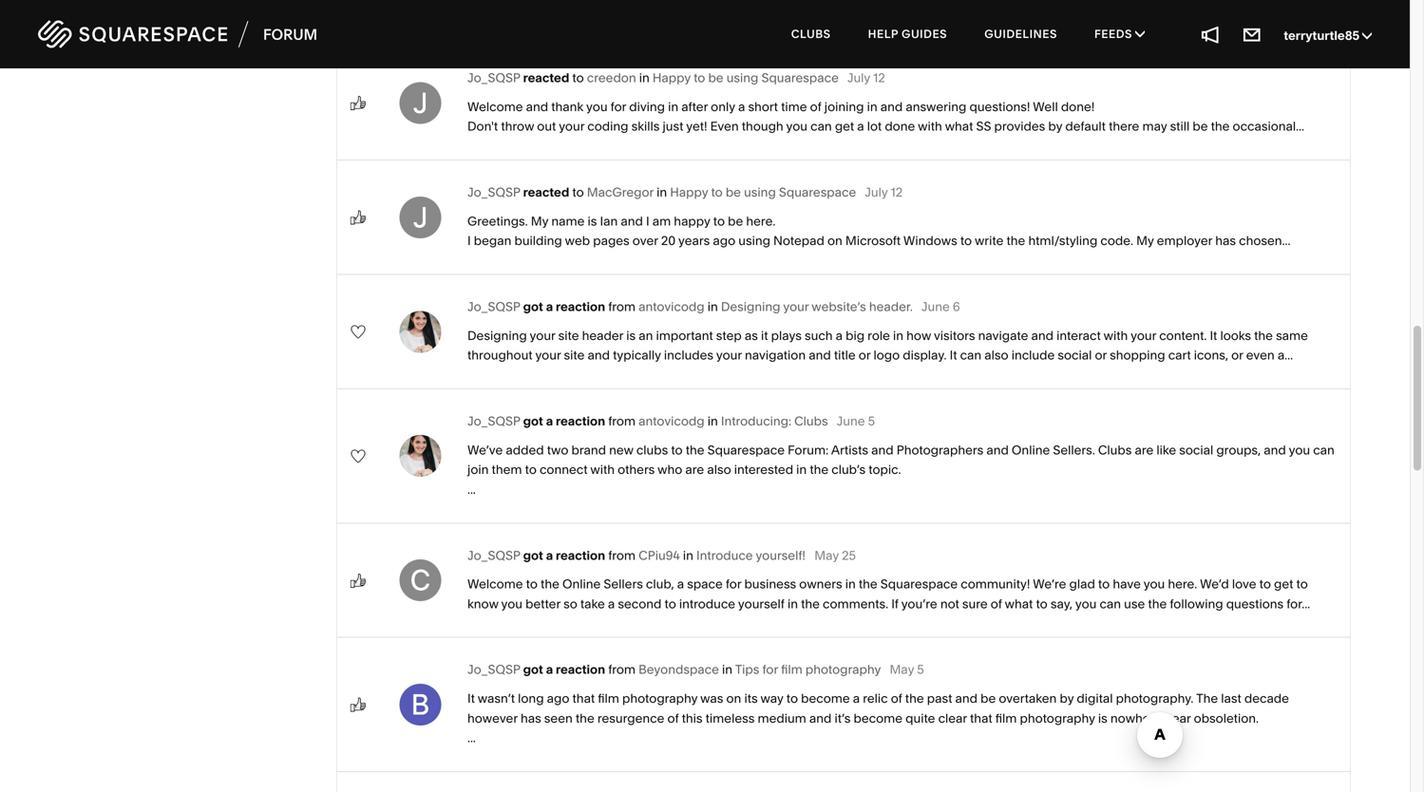 Task type: vqa. For each thing, say whether or not it's contained in the screenshot.


Task type: describe. For each thing, give the bounding box(es) containing it.
is inside greetings. my name is ian and i am happy to be here. i began building web pages over 20 years ago using notepad on microsoft windows to write the html/styling code. my employer has chosen...
[[588, 214, 597, 229]]

got for jo_sqsp got a reaction from beyondspace in tips for film photography may 5
[[523, 663, 544, 678]]

a right the take
[[608, 597, 615, 612]]

the inside greetings. my name is ian and i am happy to be here. i began building web pages over 20 years ago using notepad on microsoft windows to write the html/styling code. my employer has chosen...
[[1007, 234, 1026, 249]]

12 for jo_sqsp reacted to macgregor in happy to be using squarespace july 12
[[891, 185, 903, 200]]

1 horizontal spatial 5
[[918, 663, 925, 678]]

1 vertical spatial june
[[837, 414, 866, 429]]

antovicodg image for we've added two brand new clubs to the squarespace forum: artists and photographers and online sellers. clubs are like social groups, and you can join them to connect with others who are also interested in the club's topic.
[[400, 436, 442, 477]]

yourself
[[739, 597, 785, 612]]

them
[[492, 463, 522, 478]]

in left the introducing:
[[708, 414, 718, 429]]

only
[[711, 99, 736, 114]]

jo_sqsp link for jo_sqsp got a reaction from cpiu94 in introduce yourself! may 25
[[468, 548, 520, 563]]

not
[[941, 597, 960, 612]]

macgregor
[[587, 185, 654, 200]]

on inside it wasn't long ago that film photography was on its way to become a relic of the past and be overtaken by digital photography. the last decade however has seen the resurgence of this timeless medium and it's become quite clear that film photography is nowhere near obsoletion. ...
[[727, 692, 742, 707]]

and inside greetings. my name is ian and i am happy to be here. i began building web pages over 20 years ago using notepad on microsoft windows to write the html/styling code. my employer has chosen...
[[621, 214, 643, 229]]

to inside it wasn't long ago that film photography was on its way to become a relic of the past and be overtaken by digital photography. the last decade however has seen the resurgence of this timeless medium and it's become quite clear that film photography is nowhere near obsoletion. ...
[[787, 692, 799, 707]]

answering
[[906, 99, 967, 114]]

1 vertical spatial clubs
[[795, 414, 829, 429]]

1 horizontal spatial i
[[646, 214, 650, 229]]

introducing:
[[721, 414, 792, 429]]

and right groups,
[[1265, 443, 1287, 458]]

1 horizontal spatial june
[[922, 299, 950, 315]]

this
[[682, 711, 703, 727]]

to right happy
[[714, 214, 725, 229]]

to down even
[[711, 185, 723, 200]]

to up thank
[[573, 70, 584, 86]]

was
[[701, 692, 724, 707]]

0 horizontal spatial 5
[[869, 414, 876, 429]]

designing inside designing your site header is an important step as it plays such a big role in how visitors navigate and interact with your content. it looks the same throughout your site and typically includes your navigation and title or logo display. it can also include social or shopping cart icons, or even a...
[[468, 328, 527, 344]]

includes
[[664, 348, 714, 363]]

be inside it wasn't long ago that film photography was on its way to become a relic of the past and be overtaken by digital photography. the last decade however has seen the resurgence of this timeless medium and it's become quite clear that film photography is nowhere near obsoletion. ...
[[981, 692, 996, 707]]

notifications image
[[1201, 24, 1222, 45]]

3 or from the left
[[1232, 348, 1244, 363]]

to right the "glad"
[[1099, 577, 1111, 592]]

like image for greetings. my name is ian and i am happy to be here.
[[349, 208, 368, 227]]

photographers
[[897, 443, 984, 458]]

community!
[[961, 577, 1031, 592]]

shopping
[[1110, 348, 1166, 363]]

also inside we've added two brand new clubs to the squarespace forum: artists and photographers and online sellers. clubs are like social groups, and you can join them to connect with others who are also interested in the club's topic. ...
[[708, 463, 732, 478]]

in up step at top right
[[708, 299, 718, 315]]

cpiu94 image
[[400, 560, 442, 602]]

what inside "welcome to the online sellers club, a space for business owners in the squarespace community! we're glad to have you here. we'd love to get to know you better so take a second to introduce yourself in the comments. if you're not sure of what to say, you can use the following questions for..."
[[1005, 597, 1034, 612]]

from for designing your website's header.
[[609, 299, 636, 315]]

and left it's
[[810, 711, 832, 727]]

to down added
[[525, 463, 537, 478]]

artists
[[832, 443, 869, 458]]

2 horizontal spatial it
[[1211, 328, 1218, 344]]

can inside "welcome to the online sellers club, a space for business owners in the squarespace community! we're glad to have you here. we'd love to get to know you better so take a second to introduce yourself in the comments. if you're not sure of what to say, you can use the following questions for..."
[[1100, 597, 1122, 612]]

and right photographers
[[987, 443, 1009, 458]]

write
[[975, 234, 1004, 249]]

if
[[892, 597, 899, 612]]

occasional...
[[1233, 119, 1305, 134]]

club's
[[832, 463, 866, 478]]

greetings.
[[468, 214, 528, 229]]

though
[[742, 119, 784, 134]]

welcome for welcome and thank you for diving in after only a short time of joining in and answering questions! well done! don't throw out your coding skills just yet! even though you can get a lot done with what ss provides by default there may still be the occasional...
[[468, 99, 523, 114]]

be down even
[[726, 185, 741, 200]]

in up lot
[[868, 99, 878, 114]]

using inside greetings. my name is ian and i am happy to be here. i began building web pages over 20 years ago using notepad on microsoft windows to write the html/styling code. my employer has chosen...
[[739, 234, 771, 249]]

big
[[846, 328, 865, 344]]

thank
[[552, 99, 584, 114]]

of right relic
[[891, 692, 903, 707]]

jo_sqsp for jo_sqsp got a reaction from beyondspace in tips for film photography may 5
[[468, 663, 520, 678]]

in left tips
[[722, 663, 733, 678]]

jo_sqsp for jo_sqsp got a reaction from antovicodg in introducing: clubs june 5
[[468, 414, 520, 429]]

antovicodg link for designing your website's header.
[[639, 299, 705, 315]]

for...
[[1287, 597, 1311, 612]]

0 vertical spatial site
[[559, 328, 579, 344]]

in up just
[[668, 99, 679, 114]]

for for club,
[[726, 577, 742, 592]]

designing your website's header. link
[[721, 299, 913, 315]]

reaction for jo_sqsp got a reaction from antovicodg in introducing: clubs june 5
[[556, 414, 606, 429]]

reaction for jo_sqsp got a reaction from beyondspace in tips for film photography may 5
[[556, 663, 606, 678]]

the right use
[[1149, 597, 1168, 612]]

wasn't
[[478, 692, 515, 707]]

nowhere
[[1111, 711, 1163, 727]]

ago inside it wasn't long ago that film photography was on its way to become a relic of the past and be overtaken by digital photography. the last decade however has seen the resurgence of this timeless medium and it's become quite clear that film photography is nowhere near obsoletion. ...
[[547, 692, 570, 707]]

added
[[506, 443, 544, 458]]

and up done
[[881, 99, 903, 114]]

like image for welcome and thank you for diving in after only a short time of joining in and answering questions! well done!
[[349, 94, 368, 113]]

be up only
[[709, 70, 724, 86]]

and down header
[[588, 348, 610, 363]]

what inside welcome and thank you for diving in after only a short time of joining in and answering questions! well done! don't throw out your coding skills just yet! even though you can get a lot done with what ss provides by default there may still be the occasional...
[[946, 119, 974, 134]]

jo_sqsp got a reaction from antovicodg in designing your website's header. june 6
[[468, 299, 961, 315]]

is inside it wasn't long ago that film photography was on its way to become a relic of the past and be overtaken by digital photography. the last decade however has seen the resurgence of this timeless medium and it's become quite clear that film photography is nowhere near obsoletion. ...
[[1099, 711, 1108, 727]]

a down the building
[[546, 299, 553, 315]]

1 vertical spatial it
[[950, 348, 958, 363]]

forum:
[[788, 443, 829, 458]]

digital
[[1077, 692, 1114, 707]]

25
[[842, 548, 856, 563]]

get inside "welcome to the online sellers club, a space for business owners in the squarespace community! we're glad to have you here. we'd love to get to know you better so take a second to introduce yourself in the comments. if you're not sure of what to say, you can use the following questions for..."
[[1275, 577, 1294, 592]]

provides
[[995, 119, 1046, 134]]

welcome and thank you for diving in after only a short time of joining in and answering questions! well done! don't throw out your coding skills just yet! even though you can get a lot done with what ss provides by default there may still be the occasional...
[[468, 99, 1305, 134]]

obsoletion.
[[1195, 711, 1260, 727]]

it's
[[835, 711, 851, 727]]

the up better
[[541, 577, 560, 592]]

just
[[663, 119, 684, 134]]

like
[[1157, 443, 1177, 458]]

space
[[687, 577, 723, 592]]

... inside it wasn't long ago that film photography was on its way to become a relic of the past and be overtaken by digital photography. the last decade however has seen the resurgence of this timeless medium and it's become quite clear that film photography is nowhere near obsoletion. ...
[[468, 731, 476, 746]]

jo_sqsp for jo_sqsp got a reaction from antovicodg in designing your website's header. june 6
[[468, 299, 520, 315]]

2 vertical spatial film
[[996, 711, 1018, 727]]

quite
[[906, 711, 936, 727]]

however
[[468, 711, 518, 727]]

and up the clear
[[956, 692, 978, 707]]

0 horizontal spatial that
[[573, 692, 595, 707]]

jo_sqsp for jo_sqsp got a reaction from cpiu94 in introduce yourself! may 25
[[468, 548, 520, 563]]

by inside welcome and thank you for diving in after only a short time of joining in and answering questions! well done! don't throw out your coding skills just yet! even though you can get a lot done with what ss provides by default there may still be the occasional...
[[1049, 119, 1063, 134]]

for for beyondspace
[[763, 663, 779, 678]]

creedon
[[587, 70, 637, 86]]

in inside designing your site header is an important step as it plays such a big role in how visitors navigate and interact with your content. it looks the same throughout your site and typically includes your navigation and title or logo display. it can also include social or shopping cart icons, or even a...
[[894, 328, 904, 344]]

join
[[468, 463, 489, 478]]

welcome for welcome to the online sellers club, a space for business owners in the squarespace community! we're glad to have you here. we'd love to get to know you better so take a second to introduce yourself in the comments. if you're not sure of what to say, you can use the following questions for...
[[468, 577, 523, 592]]

sellers
[[604, 577, 643, 592]]

you down the "glad"
[[1076, 597, 1097, 612]]

code.
[[1101, 234, 1134, 249]]

of inside "welcome to the online sellers club, a space for business owners in the squarespace community! we're glad to have you here. we'd love to get to know you better so take a second to introduce yourself in the comments. if you're not sure of what to say, you can use the following questions for..."
[[991, 597, 1003, 612]]

cpiu94
[[639, 548, 680, 563]]

on inside greetings. my name is ian and i am happy to be here. i began building web pages over 20 years ago using notepad on microsoft windows to write the html/styling code. my employer has chosen...
[[828, 234, 843, 249]]

throughout
[[468, 348, 533, 363]]

to up better
[[526, 577, 538, 592]]

1 vertical spatial site
[[564, 348, 585, 363]]

to up 'after'
[[694, 70, 706, 86]]

title
[[834, 348, 856, 363]]

visitors
[[934, 328, 976, 344]]

squarespace up the time
[[762, 70, 839, 86]]

others
[[618, 463, 655, 478]]

squarespace up notepad at the top right
[[779, 185, 857, 200]]

0 horizontal spatial i
[[468, 234, 471, 249]]

online inside we've added two brand new clubs to the squarespace forum: artists and photographers and online sellers. clubs are like social groups, and you can join them to connect with others who are also interested in the club's topic. ...
[[1012, 443, 1051, 458]]

it wasn't long ago that film photography was on its way to become a relic of the past and be overtaken by digital photography. the last decade however has seen the resurgence of this timeless medium and it's become quite clear that film photography is nowhere near obsoletion. ...
[[468, 692, 1290, 746]]

your up shopping
[[1131, 328, 1157, 344]]

may
[[1143, 119, 1168, 134]]

well
[[1034, 99, 1059, 114]]

your up plays
[[784, 299, 809, 315]]

to left write
[[961, 234, 973, 249]]

display.
[[903, 348, 947, 363]]

the inside welcome and thank you for diving in after only a short time of joining in and answering questions! well done! don't throw out your coding skills just yet! even though you can get a lot done with what ss provides by default there may still be the occasional...
[[1212, 119, 1231, 134]]

happy for after
[[653, 70, 691, 86]]

happy to be using squarespace link for short
[[653, 70, 839, 86]]

squarespace inside we've added two brand new clubs to the squarespace forum: artists and photographers and online sellers. clubs are like social groups, and you can join them to connect with others who are also interested in the club's topic. ...
[[708, 443, 785, 458]]

don't
[[468, 119, 498, 134]]

in right cpiu94 'link'
[[683, 548, 694, 563]]

your right throughout
[[536, 348, 561, 363]]

you right know
[[501, 597, 523, 612]]

macgregor link
[[587, 185, 654, 200]]

also inside designing your site header is an important step as it plays such a big role in how visitors navigate and interact with your content. it looks the same throughout your site and typically includes your navigation and title or logo display. it can also include social or shopping cart icons, or even a...
[[985, 348, 1009, 363]]

got for jo_sqsp got a reaction from antovicodg in designing your website's header. june 6
[[523, 299, 544, 315]]

the up quite
[[906, 692, 925, 707]]

you down the time
[[787, 119, 808, 134]]

as
[[745, 328, 758, 344]]

jo_sqsp link for jo_sqsp got a reaction from antovicodg in introducing: clubs june 5
[[468, 414, 520, 429]]

jo_sqsp image for welcome and thank you for diving in after only a short time of joining in and answering questions! well done! don't throw out your coding skills just yet! even though you can get a lot done with what ss provides by default there may still be the occasional...
[[400, 82, 442, 124]]

in up comments.
[[846, 577, 856, 592]]

the down "forum:"
[[810, 463, 829, 478]]

the
[[1197, 692, 1219, 707]]

to right love
[[1260, 577, 1272, 592]]

creedon link
[[587, 70, 637, 86]]

beyondspace image
[[400, 684, 442, 726]]

1 vertical spatial my
[[1137, 234, 1155, 249]]

to down club,
[[665, 597, 677, 612]]

the down jo_sqsp got a reaction from antovicodg in introducing: clubs june 5
[[686, 443, 705, 458]]

you inside we've added two brand new clubs to the squarespace forum: artists and photographers and online sellers. clubs are like social groups, and you can join them to connect with others who are also interested in the club's topic. ...
[[1290, 443, 1311, 458]]

typically
[[613, 348, 661, 363]]

designing your site header is an important step as it plays such a big role in how visitors navigate and interact with your content. it looks the same throughout your site and typically includes your navigation and title or logo display. it can also include social or shopping cart icons, or even a...
[[468, 328, 1309, 363]]

0 vertical spatial are
[[1135, 443, 1154, 458]]

by inside it wasn't long ago that film photography was on its way to become a relic of the past and be overtaken by digital photography. the last decade however has seen the resurgence of this timeless medium and it's become quite clear that film photography is nowhere near obsoletion. ...
[[1060, 692, 1074, 707]]

done
[[885, 119, 916, 134]]

can inside designing your site header is an important step as it plays such a big role in how visitors navigate and interact with your content. it looks the same throughout your site and typically includes your navigation and title or logo display. it can also include social or shopping cart icons, or even a...
[[961, 348, 982, 363]]

1 horizontal spatial photography
[[806, 663, 881, 678]]

the right seen
[[576, 711, 595, 727]]

and up include
[[1032, 328, 1054, 344]]

happy for am
[[670, 185, 709, 200]]

july for jo_sqsp reacted to macgregor in happy to be using squarespace july 12
[[865, 185, 888, 200]]

joining
[[825, 99, 865, 114]]

such
[[805, 328, 833, 344]]

use
[[1125, 597, 1146, 612]]

2 vertical spatial photography
[[1021, 711, 1096, 727]]

0 horizontal spatial my
[[531, 214, 549, 229]]

... inside we've added two brand new clubs to the squarespace forum: artists and photographers and online sellers. clubs are like social groups, and you can join them to connect with others who are also interested in the club's topic. ...
[[468, 482, 476, 498]]

a left lot
[[858, 119, 865, 134]]

throw
[[501, 119, 534, 134]]

your down step at top right
[[717, 348, 742, 363]]

in down the business
[[788, 597, 799, 612]]

important
[[656, 328, 714, 344]]

your inside welcome and thank you for diving in after only a short time of joining in and answering questions! well done! don't throw out your coding skills just yet! even though you can get a lot done with what ss provides by default there may still be the occasional...
[[559, 119, 585, 134]]

windows
[[904, 234, 958, 249]]

a right only
[[739, 99, 746, 114]]

brand
[[572, 443, 606, 458]]

its
[[745, 692, 758, 707]]

greetings. my name is ian and i am happy to be here. i began building web pages over 20 years ago using notepad on microsoft windows to write the html/styling code. my employer has chosen...
[[468, 214, 1291, 249]]

name
[[552, 214, 585, 229]]

navigation
[[745, 348, 806, 363]]

after
[[682, 99, 708, 114]]

done!
[[1062, 99, 1095, 114]]

jo_sqsp image for greetings. my name is ian and i am happy to be here. i began building web pages over 20 years ago using notepad on microsoft windows to write the html/styling code. my employer has chosen...
[[400, 197, 442, 238]]

to up who at the bottom of page
[[671, 443, 683, 458]]

time
[[781, 99, 808, 114]]

jo_sqsp link for jo_sqsp got a reaction from beyondspace in tips for film photography may 5
[[468, 663, 520, 678]]

you right have
[[1144, 577, 1166, 592]]

the up comments.
[[859, 577, 878, 592]]



Task type: locate. For each thing, give the bounding box(es) containing it.
here. inside greetings. my name is ian and i am happy to be here. i began building web pages over 20 years ago using notepad on microsoft windows to write the html/styling code. my employer has chosen...
[[747, 214, 776, 229]]

reaction up seen
[[556, 663, 606, 678]]

2 horizontal spatial is
[[1099, 711, 1108, 727]]

from for introducing: clubs
[[609, 414, 636, 429]]

it inside it wasn't long ago that film photography was on its way to become a relic of the past and be overtaken by digital photography. the last decade however has seen the resurgence of this timeless medium and it's become quite clear that film photography is nowhere near obsoletion. ...
[[468, 692, 475, 707]]

in down "forum:"
[[797, 463, 807, 478]]

reacted for and
[[523, 70, 570, 86]]

1 horizontal spatial has
[[1216, 234, 1237, 249]]

a
[[739, 99, 746, 114], [858, 119, 865, 134], [546, 299, 553, 315], [836, 328, 843, 344], [546, 414, 553, 429], [546, 548, 553, 563], [678, 577, 685, 592], [608, 597, 615, 612], [546, 663, 553, 678], [853, 692, 860, 707]]

0 vertical spatial antovicodg link
[[639, 299, 705, 315]]

2 horizontal spatial or
[[1232, 348, 1244, 363]]

online up the take
[[563, 577, 601, 592]]

0 horizontal spatial with
[[591, 463, 615, 478]]

of left this
[[668, 711, 679, 727]]

1 vertical spatial ...
[[468, 731, 476, 746]]

4 got from the top
[[523, 663, 544, 678]]

you up coding at left
[[587, 99, 608, 114]]

for right space
[[726, 577, 742, 592]]

1 welcome from the top
[[468, 99, 523, 114]]

1 horizontal spatial with
[[918, 119, 943, 134]]

get down joining
[[835, 119, 855, 134]]

1 vertical spatial become
[[854, 711, 903, 727]]

welcome inside "welcome to the online sellers club, a space for business owners in the squarespace community! we're glad to have you here. we'd love to get to know you better so take a second to introduce yourself in the comments. if you're not sure of what to say, you can use the following questions for..."
[[468, 577, 523, 592]]

we've added two brand new clubs to the squarespace forum: artists and photographers and online sellers. clubs are like social groups, and you can join them to connect with others who are also interested in the club's topic. ...
[[468, 443, 1335, 498]]

antovicodg for introducing:
[[639, 414, 705, 429]]

0 vertical spatial become
[[802, 692, 850, 707]]

2 like image from the top
[[349, 208, 368, 227]]

1 vertical spatial jo_sqsp image
[[400, 197, 442, 238]]

1 vertical spatial has
[[521, 711, 542, 727]]

0 horizontal spatial photography
[[623, 692, 698, 707]]

0 horizontal spatial or
[[859, 348, 871, 363]]

2 from from the top
[[609, 414, 636, 429]]

jo_sqsp image
[[400, 82, 442, 124], [400, 197, 442, 238]]

help
[[869, 27, 899, 41]]

2 welcome from the top
[[468, 577, 523, 592]]

of inside welcome and thank you for diving in after only a short time of joining in and answering questions! well done! don't throw out your coding skills just yet! even though you can get a lot done with what ss provides by default there may still be the occasional...
[[811, 99, 822, 114]]

introduce
[[680, 597, 736, 612]]

happy to be using squarespace link
[[653, 70, 839, 86], [670, 185, 857, 200]]

groups,
[[1217, 443, 1262, 458]]

microsoft
[[846, 234, 901, 249]]

antovicodg link
[[639, 299, 705, 315], [639, 414, 705, 429]]

2 reaction from the top
[[556, 414, 606, 429]]

in up diving
[[640, 70, 650, 86]]

has inside it wasn't long ago that film photography was on its way to become a relic of the past and be overtaken by digital photography. the last decade however has seen the resurgence of this timeless medium and it's become quite clear that film photography is nowhere near obsoletion. ...
[[521, 711, 542, 727]]

film up way
[[781, 663, 803, 678]]

with inside designing your site header is an important step as it plays such a big role in how visitors navigate and interact with your content. it looks the same throughout your site and typically includes your navigation and title or logo display. it can also include social or shopping cart icons, or even a...
[[1104, 328, 1129, 344]]

you're
[[902, 597, 938, 612]]

to left say,
[[1037, 597, 1048, 612]]

timeless
[[706, 711, 755, 727]]

my up the building
[[531, 214, 549, 229]]

from for tips for film photography
[[609, 663, 636, 678]]

antovicodg link for introducing: clubs
[[639, 414, 705, 429]]

overtaken
[[999, 692, 1057, 707]]

can left use
[[1100, 597, 1122, 612]]

1 vertical spatial july
[[865, 185, 888, 200]]

may up quite
[[890, 663, 915, 678]]

4 from from the top
[[609, 663, 636, 678]]

1 vertical spatial photography
[[623, 692, 698, 707]]

jo_sqsp link up greetings.
[[468, 185, 520, 200]]

1 antovicodg link from the top
[[639, 299, 705, 315]]

or
[[859, 348, 871, 363], [1096, 348, 1107, 363], [1232, 348, 1244, 363]]

2 vertical spatial is
[[1099, 711, 1108, 727]]

3 got from the top
[[523, 548, 544, 563]]

a inside it wasn't long ago that film photography was on its way to become a relic of the past and be overtaken by digital photography. the last decade however has seen the resurgence of this timeless medium and it's become quite clear that film photography is nowhere near obsoletion. ...
[[853, 692, 860, 707]]

like image for welcome to the online sellers club, a space for business owners in the squarespace community! we're glad to have you here. we'd love to get to know you better so take a second to introduce yourself in the comments. if you're not sure of what to say, you can use the following questions for...
[[349, 572, 368, 591]]

reaction for jo_sqsp got a reaction from cpiu94 in introduce yourself! may 25
[[556, 548, 606, 563]]

0 vertical spatial clubs
[[792, 27, 831, 41]]

12 for jo_sqsp reacted to creedon in happy to be using squarespace july 12
[[874, 70, 886, 86]]

got up long
[[523, 663, 544, 678]]

site left header
[[559, 328, 579, 344]]

1 vertical spatial 5
[[918, 663, 925, 678]]

1 vertical spatial film
[[598, 692, 620, 707]]

reacted
[[523, 70, 570, 86], [523, 185, 570, 200]]

happy to be using squarespace link for be
[[670, 185, 857, 200]]

cart
[[1169, 348, 1192, 363]]

1 like image from the top
[[349, 572, 368, 591]]

1 antovicodg from the top
[[639, 299, 705, 315]]

long
[[518, 692, 544, 707]]

0 vertical spatial ...
[[468, 482, 476, 498]]

jo_sqsp
[[468, 70, 520, 86], [468, 185, 520, 200], [468, 299, 520, 315], [468, 414, 520, 429], [468, 548, 520, 563], [468, 663, 520, 678]]

1 vertical spatial on
[[727, 692, 742, 707]]

that right the clear
[[971, 711, 993, 727]]

0 horizontal spatial ago
[[547, 692, 570, 707]]

questions!
[[970, 99, 1031, 114]]

2 antovicodg link from the top
[[639, 414, 705, 429]]

reaction for jo_sqsp got a reaction from antovicodg in designing your website's header. june 6
[[556, 299, 606, 315]]

0 vertical spatial photography
[[806, 663, 881, 678]]

am
[[653, 214, 671, 229]]

here. inside "welcome to the online sellers club, a space for business owners in the squarespace community! we're glad to have you here. we'd love to get to know you better so take a second to introduce yourself in the comments. if you're not sure of what to say, you can use the following questions for..."
[[1169, 577, 1198, 592]]

jo_sqsp link for jo_sqsp got a reaction from antovicodg in designing your website's header. june 6
[[468, 299, 520, 315]]

1 horizontal spatial designing
[[721, 299, 781, 315]]

0 horizontal spatial become
[[802, 692, 850, 707]]

here.
[[747, 214, 776, 229], [1169, 577, 1198, 592]]

diving
[[630, 99, 665, 114]]

1 horizontal spatial ago
[[713, 234, 736, 249]]

6 jo_sqsp from the top
[[468, 663, 520, 678]]

like image for it wasn't long ago that film photography was on its way to become a relic of the past and be overtaken by digital photography. the last decade however has seen the resurgence of this timeless medium and it's become quite clear that film photography is nowhere near obsoletion.
[[349, 696, 368, 715]]

1 horizontal spatial here.
[[1169, 577, 1198, 592]]

we'd
[[1201, 577, 1230, 592]]

looks
[[1221, 328, 1252, 344]]

it
[[1211, 328, 1218, 344], [950, 348, 958, 363], [468, 692, 475, 707]]

3 jo_sqsp link from the top
[[468, 299, 520, 315]]

jo_sqsp link up don't
[[468, 70, 520, 86]]

online left sellers.
[[1012, 443, 1051, 458]]

caret down image
[[1136, 28, 1146, 39]]

0 vertical spatial film
[[781, 663, 803, 678]]

0 vertical spatial using
[[727, 70, 759, 86]]

like image left cpiu94 image
[[349, 572, 368, 591]]

out
[[537, 119, 556, 134]]

you
[[587, 99, 608, 114], [787, 119, 808, 134], [1290, 443, 1311, 458], [1144, 577, 1166, 592], [501, 597, 523, 612], [1076, 597, 1097, 612]]

is left ian in the top left of the page
[[588, 214, 597, 229]]

be inside welcome and thank you for diving in after only a short time of joining in and answering questions! well done! don't throw out your coding skills just yet! even though you can get a lot done with what ss provides by default there may still be the occasional...
[[1193, 119, 1209, 134]]

antovicodg image for designing your site header is an important step as it plays such a big role in how visitors navigate and interact with your content. it looks the same throughout your site and typically includes your navigation and title or logo display. it can also include social or shopping cart icons, or even a...
[[400, 311, 442, 353]]

is
[[588, 214, 597, 229], [627, 328, 636, 344], [1099, 711, 1108, 727]]

2 horizontal spatial film
[[996, 711, 1018, 727]]

clubs left help
[[792, 27, 831, 41]]

4 reaction from the top
[[556, 663, 606, 678]]

film up resurgence at the bottom of the page
[[598, 692, 620, 707]]

get inside welcome and thank you for diving in after only a short time of joining in and answering questions! well done! don't throw out your coding skills just yet! even though you can get a lot done with what ss provides by default there may still be the occasional...
[[835, 119, 855, 134]]

to up for...
[[1297, 577, 1309, 592]]

resurgence
[[598, 711, 665, 727]]

ago inside greetings. my name is ian and i am happy to be here. i began building web pages over 20 years ago using notepad on microsoft windows to write the html/styling code. my employer has chosen...
[[713, 234, 736, 249]]

0 vertical spatial 5
[[869, 414, 876, 429]]

love
[[1233, 577, 1257, 592]]

1 got from the top
[[523, 299, 544, 315]]

1 horizontal spatial for
[[726, 577, 742, 592]]

1 love image from the top
[[349, 323, 368, 342]]

1 vertical spatial what
[[1005, 597, 1034, 612]]

and up out
[[526, 99, 549, 114]]

and down the such
[[809, 348, 832, 363]]

got up better
[[523, 548, 544, 563]]

i left began
[[468, 234, 471, 249]]

that
[[573, 692, 595, 707], [971, 711, 993, 727]]

jo_sqsp got a reaction from beyondspace in tips for film photography may 5
[[468, 663, 925, 678]]

and up topic.
[[872, 443, 894, 458]]

get up for...
[[1275, 577, 1294, 592]]

1 horizontal spatial is
[[627, 328, 636, 344]]

0 horizontal spatial on
[[727, 692, 742, 707]]

building
[[515, 234, 563, 249]]

2 horizontal spatial photography
[[1021, 711, 1096, 727]]

2 got from the top
[[523, 414, 544, 429]]

love image
[[349, 323, 368, 342], [349, 447, 368, 466]]

2 jo_sqsp image from the top
[[400, 197, 442, 238]]

5 up artists
[[869, 414, 876, 429]]

0 vertical spatial has
[[1216, 234, 1237, 249]]

from for introduce yourself!
[[609, 548, 636, 563]]

even
[[711, 119, 739, 134]]

2 ... from the top
[[468, 731, 476, 746]]

jo_sqsp for jo_sqsp reacted to macgregor in happy to be using squarespace july 12
[[468, 185, 520, 200]]

3 reaction from the top
[[556, 548, 606, 563]]

antovicodg image
[[400, 311, 442, 353], [400, 436, 442, 477]]

2 horizontal spatial for
[[763, 663, 779, 678]]

by down well
[[1049, 119, 1063, 134]]

1 ... from the top
[[468, 482, 476, 498]]

an
[[639, 328, 653, 344]]

0 vertical spatial may
[[815, 548, 839, 563]]

chosen...
[[1240, 234, 1291, 249]]

0 vertical spatial is
[[588, 214, 597, 229]]

from up sellers
[[609, 548, 636, 563]]

ian
[[600, 214, 618, 229]]

squarespace
[[762, 70, 839, 86], [779, 185, 857, 200], [708, 443, 785, 458], [881, 577, 958, 592]]

0 horizontal spatial film
[[598, 692, 620, 707]]

reaction up header
[[556, 299, 606, 315]]

1 horizontal spatial get
[[1275, 577, 1294, 592]]

1 horizontal spatial 12
[[891, 185, 903, 200]]

reaction up the brand
[[556, 414, 606, 429]]

antovicodg for designing
[[639, 299, 705, 315]]

clubs inside we've added two brand new clubs to the squarespace forum: artists and photographers and online sellers. clubs are like social groups, and you can join them to connect with others who are also interested in the club's topic. ...
[[1099, 443, 1133, 458]]

1 vertical spatial that
[[971, 711, 993, 727]]

0 vertical spatial social
[[1058, 348, 1093, 363]]

a up seen
[[546, 663, 553, 678]]

your up throughout
[[530, 328, 556, 344]]

0 horizontal spatial here.
[[747, 214, 776, 229]]

guidelines link
[[968, 10, 1075, 59]]

squarespace forum image
[[38, 18, 318, 51]]

5 jo_sqsp link from the top
[[468, 548, 520, 563]]

2 jo_sqsp from the top
[[468, 185, 520, 200]]

designing up throughout
[[468, 328, 527, 344]]

1 horizontal spatial become
[[854, 711, 903, 727]]

of
[[811, 99, 822, 114], [991, 597, 1003, 612], [891, 692, 903, 707], [668, 711, 679, 727]]

in up am
[[657, 185, 667, 200]]

on
[[828, 234, 843, 249], [727, 692, 742, 707]]

0 vertical spatial get
[[835, 119, 855, 134]]

1 vertical spatial also
[[708, 463, 732, 478]]

2 antovicodg from the top
[[639, 414, 705, 429]]

jo_sqsp reacted to macgregor in happy to be using squarespace july 12
[[468, 185, 903, 200]]

you right groups,
[[1290, 443, 1311, 458]]

20
[[661, 234, 676, 249]]

2 antovicodg image from the top
[[400, 436, 442, 477]]

like image
[[349, 572, 368, 591], [349, 696, 368, 715]]

photography
[[806, 663, 881, 678], [623, 692, 698, 707], [1021, 711, 1096, 727]]

1 jo_sqsp image from the top
[[400, 82, 442, 124]]

from up header
[[609, 299, 636, 315]]

1 jo_sqsp link from the top
[[468, 70, 520, 86]]

1 vertical spatial online
[[563, 577, 601, 592]]

be left the overtaken
[[981, 692, 996, 707]]

0 vertical spatial my
[[531, 214, 549, 229]]

following
[[1171, 597, 1224, 612]]

the inside designing your site header is an important step as it plays such a big role in how visitors navigate and interact with your content. it looks the same throughout your site and typically includes your navigation and title or logo display. it can also include social or shopping cart icons, or even a...
[[1255, 328, 1274, 344]]

beyondspace
[[639, 663, 719, 678]]

a inside designing your site header is an important step as it plays such a big role in how visitors navigate and interact with your content. it looks the same throughout your site and typically includes your navigation and title or logo display. it can also include social or shopping cart icons, or even a...
[[836, 328, 843, 344]]

and right ian in the top left of the page
[[621, 214, 643, 229]]

site down header
[[564, 348, 585, 363]]

0 vertical spatial reacted
[[523, 70, 570, 86]]

0 vertical spatial antovicodg image
[[400, 311, 442, 353]]

got up added
[[523, 414, 544, 429]]

jo_sqsp up greetings.
[[468, 185, 520, 200]]

it left wasn't
[[468, 692, 475, 707]]

using for short
[[727, 70, 759, 86]]

social inside we've added two brand new clubs to the squarespace forum: artists and photographers and online sellers. clubs are like social groups, and you can join them to connect with others who are also interested in the club's topic. ...
[[1180, 443, 1214, 458]]

began
[[474, 234, 512, 249]]

0 horizontal spatial has
[[521, 711, 542, 727]]

2 jo_sqsp link from the top
[[468, 185, 520, 200]]

jo_sqsp link for jo_sqsp reacted to macgregor in happy to be using squarespace july 12
[[468, 185, 520, 200]]

1 vertical spatial may
[[890, 663, 915, 678]]

2 vertical spatial clubs
[[1099, 443, 1133, 458]]

near
[[1166, 711, 1192, 727]]

on left its
[[727, 692, 742, 707]]

may left 25
[[815, 548, 839, 563]]

1 jo_sqsp from the top
[[468, 70, 520, 86]]

1 vertical spatial for
[[726, 577, 742, 592]]

1 vertical spatial happy
[[670, 185, 709, 200]]

is inside designing your site header is an important step as it plays such a big role in how visitors navigate and interact with your content. it looks the same throughout your site and typically includes your navigation and title or logo display. it can also include social or shopping cart icons, or even a...
[[627, 328, 636, 344]]

2 vertical spatial it
[[468, 692, 475, 707]]

got for jo_sqsp got a reaction from cpiu94 in introduce yourself! may 25
[[523, 548, 544, 563]]

yet!
[[687, 119, 708, 134]]

love image for designing your site header is an important step as it plays such a big role in how visitors navigate and interact with your content. it looks the same throughout your site and typically includes your navigation and title or logo display. it can also include social or shopping cart icons, or even a...
[[349, 323, 368, 342]]

using for be
[[744, 185, 776, 200]]

1 vertical spatial like image
[[349, 696, 368, 715]]

1 like image from the top
[[349, 94, 368, 113]]

my
[[531, 214, 549, 229], [1137, 234, 1155, 249]]

1 horizontal spatial online
[[1012, 443, 1051, 458]]

with up shopping
[[1104, 328, 1129, 344]]

has inside greetings. my name is ian and i am happy to be here. i began building web pages over 20 years ago using notepad on microsoft windows to write the html/styling code. my employer has chosen...
[[1216, 234, 1237, 249]]

got for jo_sqsp got a reaction from antovicodg in introducing: clubs june 5
[[523, 414, 544, 429]]

0 horizontal spatial get
[[835, 119, 855, 134]]

2 or from the left
[[1096, 348, 1107, 363]]

1 vertical spatial are
[[686, 463, 705, 478]]

caret down image
[[1363, 29, 1373, 42]]

social down interact
[[1058, 348, 1093, 363]]

1 vertical spatial designing
[[468, 328, 527, 344]]

my right code.
[[1137, 234, 1155, 249]]

0 vertical spatial ago
[[713, 234, 736, 249]]

0 horizontal spatial it
[[468, 692, 475, 707]]

a...
[[1278, 348, 1294, 363]]

antovicodg up clubs
[[639, 414, 705, 429]]

2 love image from the top
[[349, 447, 368, 466]]

0 vertical spatial like image
[[349, 572, 368, 591]]

for inside welcome and thank you for diving in after only a short time of joining in and answering questions! well done! don't throw out your coding skills just yet! even though you can get a lot done with what ss provides by default there may still be the occasional...
[[611, 99, 627, 114]]

site
[[559, 328, 579, 344], [564, 348, 585, 363]]

be inside greetings. my name is ian and i am happy to be here. i began building web pages over 20 years ago using notepad on microsoft windows to write the html/styling code. my employer has chosen...
[[728, 214, 744, 229]]

0 vertical spatial here.
[[747, 214, 776, 229]]

5 jo_sqsp from the top
[[468, 548, 520, 563]]

0 vertical spatial with
[[918, 119, 943, 134]]

4 jo_sqsp link from the top
[[468, 414, 520, 429]]

1 antovicodg image from the top
[[400, 311, 442, 353]]

using left notepad at the top right
[[739, 234, 771, 249]]

owners
[[800, 577, 843, 592]]

1 or from the left
[[859, 348, 871, 363]]

can inside welcome and thank you for diving in after only a short time of joining in and answering questions! well done! don't throw out your coding skills just yet! even though you can get a lot done with what ss provides by default there may still be the occasional...
[[811, 119, 832, 134]]

1 horizontal spatial film
[[781, 663, 803, 678]]

1 vertical spatial is
[[627, 328, 636, 344]]

1 horizontal spatial it
[[950, 348, 958, 363]]

are right who at the bottom of page
[[686, 463, 705, 478]]

logo
[[874, 348, 900, 363]]

2 like image from the top
[[349, 696, 368, 715]]

messages image
[[1243, 24, 1264, 45]]

1 vertical spatial reacted
[[523, 185, 570, 200]]

0 horizontal spatial online
[[563, 577, 601, 592]]

the right write
[[1007, 234, 1026, 249]]

feeds
[[1095, 27, 1136, 41]]

welcome to the online sellers club, a space for business owners in the squarespace community! we're glad to have you here. we'd love to get to know you better so take a second to introduce yourself in the comments. if you're not sure of what to say, you can use the following questions for...
[[468, 577, 1311, 612]]

like image
[[349, 94, 368, 113], [349, 208, 368, 227]]

seen
[[545, 711, 573, 727]]

be
[[709, 70, 724, 86], [1193, 119, 1209, 134], [726, 185, 741, 200], [728, 214, 744, 229], [981, 692, 996, 707]]

or right title
[[859, 348, 871, 363]]

new
[[609, 443, 634, 458]]

0 vertical spatial i
[[646, 214, 650, 229]]

and
[[526, 99, 549, 114], [881, 99, 903, 114], [621, 214, 643, 229], [1032, 328, 1054, 344], [588, 348, 610, 363], [809, 348, 832, 363], [872, 443, 894, 458], [987, 443, 1009, 458], [1265, 443, 1287, 458], [956, 692, 978, 707], [810, 711, 832, 727]]

2 reacted from the top
[[523, 185, 570, 200]]

can inside we've added two brand new clubs to the squarespace forum: artists and photographers and online sellers. clubs are like social groups, and you can join them to connect with others who are also interested in the club's topic. ...
[[1314, 443, 1335, 458]]

june left "6"
[[922, 299, 950, 315]]

know
[[468, 597, 499, 612]]

jo_sqsp link for jo_sqsp reacted to creedon in happy to be using squarespace july 12
[[468, 70, 520, 86]]

club,
[[646, 577, 675, 592]]

i left am
[[646, 214, 650, 229]]

jo_sqsp for jo_sqsp reacted to creedon in happy to be using squarespace july 12
[[468, 70, 520, 86]]

1 vertical spatial with
[[1104, 328, 1129, 344]]

july up greetings. my name is ian and i am happy to be here. i began building web pages over 20 years ago using notepad on microsoft windows to write the html/styling code. my employer has chosen...
[[865, 185, 888, 200]]

3 from from the top
[[609, 548, 636, 563]]

squarespace inside "welcome to the online sellers club, a space for business owners in the squarespace community! we're glad to have you here. we'd love to get to know you better so take a second to introduce yourself in the comments. if you're not sure of what to say, you can use the following questions for..."
[[881, 577, 958, 592]]

to
[[573, 70, 584, 86], [694, 70, 706, 86], [573, 185, 584, 200], [711, 185, 723, 200], [714, 214, 725, 229], [961, 234, 973, 249], [671, 443, 683, 458], [525, 463, 537, 478], [526, 577, 538, 592], [1099, 577, 1111, 592], [1260, 577, 1272, 592], [1297, 577, 1309, 592], [665, 597, 677, 612], [1037, 597, 1048, 612], [787, 692, 799, 707]]

take
[[581, 597, 605, 612]]

1 vertical spatial antovicodg link
[[639, 414, 705, 429]]

3 jo_sqsp from the top
[[468, 299, 520, 315]]

decade
[[1245, 692, 1290, 707]]

1 vertical spatial 12
[[891, 185, 903, 200]]

happy up happy
[[670, 185, 709, 200]]

from up resurgence at the bottom of the page
[[609, 663, 636, 678]]

has left the chosen...
[[1216, 234, 1237, 249]]

1 horizontal spatial on
[[828, 234, 843, 249]]

a up two
[[546, 414, 553, 429]]

love image for we've added two brand new clubs to the squarespace forum: artists and photographers and online sellers. clubs are like social groups, and you can join them to connect with others who are also interested in the club's topic.
[[349, 447, 368, 466]]

for inside "welcome to the online sellers club, a space for business owners in the squarespace community! we're glad to have you here. we'd love to get to know you better so take a second to introduce yourself in the comments. if you're not sure of what to say, you can use the following questions for..."
[[726, 577, 742, 592]]

there
[[1109, 119, 1140, 134]]

4 jo_sqsp from the top
[[468, 414, 520, 429]]

a up better
[[546, 548, 553, 563]]

1 reacted from the top
[[523, 70, 570, 86]]

jo_sqsp got a reaction from cpiu94 in introduce yourself! may 25
[[468, 548, 856, 563]]

1 reaction from the top
[[556, 299, 606, 315]]

0 vertical spatial love image
[[349, 323, 368, 342]]

in inside we've added two brand new clubs to the squarespace forum: artists and photographers and online sellers. clubs are like social groups, and you can join them to connect with others who are also interested in the club's topic. ...
[[797, 463, 807, 478]]

for up coding at left
[[611, 99, 627, 114]]

way
[[761, 692, 784, 707]]

0 vertical spatial antovicodg
[[639, 299, 705, 315]]

social inside designing your site header is an important step as it plays such a big role in how visitors navigate and interact with your content. it looks the same throughout your site and typically includes your navigation and title or logo display. it can also include social or shopping cart icons, or even a...
[[1058, 348, 1093, 363]]

0 vertical spatial on
[[828, 234, 843, 249]]

happy to be using squarespace link up notepad at the top right
[[670, 185, 857, 200]]

2 vertical spatial for
[[763, 663, 779, 678]]

jo_sqsp image left don't
[[400, 82, 442, 124]]

with inside we've added two brand new clubs to the squarespace forum: artists and photographers and online sellers. clubs are like social groups, and you can join them to connect with others who are also interested in the club's topic. ...
[[591, 463, 615, 478]]

june
[[922, 299, 950, 315], [837, 414, 866, 429]]

jo_sqsp got a reaction from antovicodg in introducing: clubs june 5
[[468, 414, 876, 429]]

2 horizontal spatial with
[[1104, 328, 1129, 344]]

terryturtle85
[[1284, 28, 1363, 43]]

0 horizontal spatial are
[[686, 463, 705, 478]]

6 jo_sqsp link from the top
[[468, 663, 520, 678]]

1 vertical spatial get
[[1275, 577, 1294, 592]]

yourself!
[[756, 548, 806, 563]]

it
[[761, 328, 769, 344]]

jo_sqsp up we've
[[468, 414, 520, 429]]

by left digital
[[1060, 692, 1074, 707]]

role
[[868, 328, 891, 344]]

the down the owners
[[801, 597, 820, 612]]

introduce
[[697, 548, 753, 563]]

0 vertical spatial also
[[985, 348, 1009, 363]]

0 vertical spatial that
[[573, 692, 595, 707]]

with inside welcome and thank you for diving in after only a short time of joining in and answering questions! well done! don't throw out your coding skills just yet! even though you can get a lot done with what ss provides by default there may still be the occasional...
[[918, 119, 943, 134]]

a right club,
[[678, 577, 685, 592]]

reacted for my
[[523, 185, 570, 200]]

july for jo_sqsp reacted to creedon in happy to be using squarespace july 12
[[848, 70, 871, 86]]

jo_sqsp link up wasn't
[[468, 663, 520, 678]]

welcome inside welcome and thank you for diving in after only a short time of joining in and answering questions! well done! don't throw out your coding skills just yet! even though you can get a lot done with what ss provides by default there may still be the occasional...
[[468, 99, 523, 114]]

1 horizontal spatial or
[[1096, 348, 1107, 363]]

may
[[815, 548, 839, 563], [890, 663, 915, 678]]

1 from from the top
[[609, 299, 636, 315]]

cpiu94 link
[[639, 548, 680, 563]]

to up 'name'
[[573, 185, 584, 200]]

your down thank
[[559, 119, 585, 134]]

1 vertical spatial like image
[[349, 208, 368, 227]]

photography up relic
[[806, 663, 881, 678]]

it down visitors
[[950, 348, 958, 363]]

from up new
[[609, 414, 636, 429]]

online inside "welcome to the online sellers club, a space for business owners in the squarespace community! we're glad to have you here. we'd love to get to know you better so take a second to introduce yourself in the comments. if you're not sure of what to say, you can use the following questions for..."
[[563, 577, 601, 592]]

0 vertical spatial jo_sqsp image
[[400, 82, 442, 124]]

tips
[[736, 663, 760, 678]]

coding
[[588, 119, 629, 134]]

comments.
[[823, 597, 889, 612]]

are left like
[[1135, 443, 1154, 458]]

also down navigate
[[985, 348, 1009, 363]]

0 vertical spatial what
[[946, 119, 974, 134]]

welcome
[[468, 99, 523, 114], [468, 577, 523, 592]]



